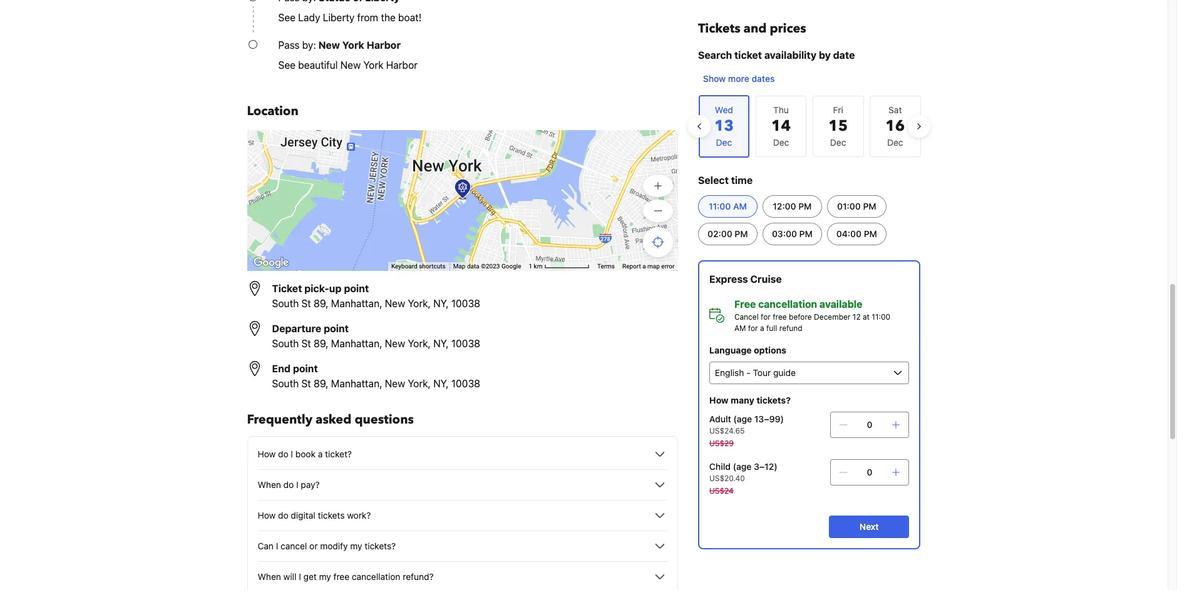 Task type: vqa. For each thing, say whether or not it's contained in the screenshot.
out in dropdown button
no



Task type: describe. For each thing, give the bounding box(es) containing it.
asked
[[316, 411, 352, 428]]

0 vertical spatial my
[[350, 541, 362, 552]]

map data ©2023 google
[[453, 263, 521, 270]]

new inside end point south st 89, manhattan, new york, ny, 10038
[[385, 378, 405, 389]]

york, for end point south st 89, manhattan, new york, ny, 10038
[[408, 378, 431, 389]]

adult (age 13–99) us$24.65
[[710, 414, 784, 436]]

point for end point
[[293, 363, 318, 374]]

us$24
[[710, 486, 734, 496]]

show more dates
[[703, 73, 775, 84]]

0 horizontal spatial for
[[748, 324, 758, 333]]

tickets
[[318, 510, 345, 521]]

new right by:
[[318, 39, 340, 51]]

04:00 pm
[[837, 229, 877, 239]]

10038 for end point south st 89, manhattan, new york, ny, 10038
[[451, 378, 480, 389]]

report
[[622, 263, 641, 270]]

location
[[247, 103, 299, 120]]

st for end
[[301, 378, 311, 389]]

0 vertical spatial tickets?
[[757, 395, 791, 406]]

cancel
[[735, 312, 759, 322]]

and
[[744, 20, 767, 37]]

new down pass by: new york harbor
[[340, 59, 361, 71]]

1 horizontal spatial a
[[642, 263, 646, 270]]

see lady liberty from the boat!
[[278, 12, 422, 23]]

89, for departure point
[[314, 338, 328, 349]]

refund
[[780, 324, 803, 333]]

when for when will i get my free cancellation refund?
[[258, 572, 281, 582]]

pm for 12:00 pm
[[799, 201, 812, 212]]

december
[[814, 312, 851, 322]]

km
[[534, 263, 542, 270]]

when do i pay? button
[[258, 478, 668, 493]]

0 vertical spatial am
[[733, 201, 747, 212]]

departure
[[272, 323, 321, 334]]

frequently
[[247, 411, 312, 428]]

shortcuts
[[419, 263, 446, 270]]

data
[[467, 263, 479, 270]]

see for see lady liberty from the boat!
[[278, 12, 296, 23]]

up
[[329, 283, 342, 294]]

i right can
[[276, 541, 278, 552]]

sat 16 dec
[[885, 105, 905, 148]]

89, inside ticket pick-up point south st 89, manhattan, new york, ny, 10038
[[314, 298, 328, 309]]

manhattan, inside ticket pick-up point south st 89, manhattan, new york, ny, 10038
[[331, 298, 382, 309]]

from
[[357, 12, 378, 23]]

when will i get my free cancellation refund?
[[258, 572, 434, 582]]

ticket
[[272, 283, 302, 294]]

departure point south st 89, manhattan, new york, ny, 10038
[[272, 323, 480, 349]]

01:00
[[837, 201, 861, 212]]

tickets
[[698, 20, 741, 37]]

harbor for pass by: new york harbor
[[367, 39, 401, 51]]

1 horizontal spatial for
[[761, 312, 771, 322]]

pm for 01:00 pm
[[863, 201, 877, 212]]

tickets and prices
[[698, 20, 807, 37]]

by:
[[302, 39, 316, 51]]

harbor for see beautiful new york harbor
[[386, 59, 418, 71]]

keyboard shortcuts
[[391, 263, 446, 270]]

14
[[771, 116, 791, 136]]

before
[[789, 312, 812, 322]]

pass by: new york harbor
[[278, 39, 401, 51]]

see for see beautiful new york harbor
[[278, 59, 296, 71]]

availability
[[765, 49, 817, 61]]

can
[[258, 541, 274, 552]]

1
[[529, 263, 532, 270]]

end
[[272, 363, 290, 374]]

04:00
[[837, 229, 862, 239]]

st inside ticket pick-up point south st 89, manhattan, new york, ny, 10038
[[301, 298, 311, 309]]

boat!
[[398, 12, 422, 23]]

point for departure point
[[324, 323, 349, 334]]

03:00 pm
[[772, 229, 813, 239]]

dec for 16
[[887, 137, 903, 148]]

lady
[[298, 12, 320, 23]]

how do i book a ticket? button
[[258, 447, 668, 462]]

1 vertical spatial my
[[319, 572, 331, 582]]

report a map error
[[622, 263, 675, 270]]

time
[[731, 175, 753, 186]]

free for cancellation
[[773, 312, 787, 322]]

show
[[703, 73, 726, 84]]

modify
[[320, 541, 348, 552]]

next
[[860, 522, 879, 532]]

us$24.65
[[710, 426, 745, 436]]

end point south st 89, manhattan, new york, ny, 10038
[[272, 363, 480, 389]]

more
[[728, 73, 750, 84]]

express cruise
[[710, 274, 782, 285]]

google
[[501, 263, 521, 270]]

01:00 pm
[[837, 201, 877, 212]]

st for departure
[[301, 338, 311, 349]]

do for pay?
[[283, 480, 294, 490]]

at
[[863, 312, 870, 322]]

12
[[853, 312, 861, 322]]

10038 for departure point south st 89, manhattan, new york, ny, 10038
[[451, 338, 480, 349]]

new inside ticket pick-up point south st 89, manhattan, new york, ny, 10038
[[385, 298, 405, 309]]

free
[[735, 299, 756, 310]]

0 for adult (age 13–99)
[[867, 419, 873, 430]]

can i cancel or modify my tickets?
[[258, 541, 396, 552]]

next button
[[830, 516, 909, 538]]

10038 inside ticket pick-up point south st 89, manhattan, new york, ny, 10038
[[451, 298, 480, 309]]

sat
[[889, 105, 902, 115]]

dec for 14
[[773, 137, 789, 148]]

show more dates button
[[698, 68, 780, 90]]

thu 14 dec
[[771, 105, 791, 148]]

pass
[[278, 39, 300, 51]]

prices
[[770, 20, 807, 37]]

0 horizontal spatial 11:00
[[709, 201, 731, 212]]

02:00 pm
[[708, 229, 748, 239]]

1 km button
[[525, 262, 593, 271]]

language
[[710, 345, 752, 356]]

beautiful
[[298, 59, 338, 71]]

the
[[381, 12, 396, 23]]

can i cancel or modify my tickets? button
[[258, 539, 668, 554]]

how for how do digital tickets work?
[[258, 510, 276, 521]]

region containing 14
[[688, 90, 931, 163]]

how for how many tickets?
[[710, 395, 729, 406]]

free for will
[[333, 572, 349, 582]]

new inside departure point south st 89, manhattan, new york, ny, 10038
[[385, 338, 405, 349]]

free cancellation available cancel for free before december 12 at 11:00 am for a full refund
[[735, 299, 891, 333]]

full
[[767, 324, 778, 333]]

16
[[885, 116, 905, 136]]

available
[[820, 299, 863, 310]]

child (age 3–12) us$20.40
[[710, 461, 778, 483]]

when do i pay?
[[258, 480, 320, 490]]

11:00 am
[[709, 201, 747, 212]]



Task type: locate. For each thing, give the bounding box(es) containing it.
0 vertical spatial harbor
[[367, 39, 401, 51]]

york, inside ticket pick-up point south st 89, manhattan, new york, ny, 10038
[[408, 298, 431, 309]]

cancellation up "before" on the right of page
[[759, 299, 817, 310]]

free right get
[[333, 572, 349, 582]]

2 vertical spatial st
[[301, 378, 311, 389]]

1 vertical spatial 10038
[[451, 338, 480, 349]]

keyboard shortcuts button
[[391, 262, 446, 271]]

0 vertical spatial york
[[342, 39, 364, 51]]

1 0 from the top
[[867, 419, 873, 430]]

pm right 02:00
[[735, 229, 748, 239]]

0 horizontal spatial cancellation
[[352, 572, 400, 582]]

0 vertical spatial do
[[278, 449, 288, 460]]

do left the book
[[278, 449, 288, 460]]

how
[[710, 395, 729, 406], [258, 449, 276, 460], [258, 510, 276, 521]]

cancel
[[281, 541, 307, 552]]

pm right 12:00
[[799, 201, 812, 212]]

1 horizontal spatial dec
[[830, 137, 846, 148]]

3 york, from the top
[[408, 378, 431, 389]]

2 vertical spatial do
[[278, 510, 288, 521]]

when inside dropdown button
[[258, 480, 281, 490]]

1 vertical spatial south
[[272, 338, 299, 349]]

0 vertical spatial st
[[301, 298, 311, 309]]

3 dec from the left
[[887, 137, 903, 148]]

89, for end point
[[314, 378, 328, 389]]

keyboard
[[391, 263, 417, 270]]

1 vertical spatial do
[[283, 480, 294, 490]]

york, inside end point south st 89, manhattan, new york, ny, 10038
[[408, 378, 431, 389]]

a inside free cancellation available cancel for free before december 12 at 11:00 am for a full refund
[[760, 324, 764, 333]]

1 manhattan, from the top
[[331, 298, 382, 309]]

st inside departure point south st 89, manhattan, new york, ny, 10038
[[301, 338, 311, 349]]

1 vertical spatial cancellation
[[352, 572, 400, 582]]

1 (age from the top
[[734, 414, 752, 424]]

york, up end point south st 89, manhattan, new york, ny, 10038 in the left of the page
[[408, 338, 431, 349]]

0 vertical spatial a
[[642, 263, 646, 270]]

map
[[453, 263, 465, 270]]

map
[[647, 263, 660, 270]]

1 vertical spatial point
[[324, 323, 349, 334]]

3 89, from the top
[[314, 378, 328, 389]]

0 vertical spatial 11:00
[[709, 201, 731, 212]]

manhattan, inside end point south st 89, manhattan, new york, ny, 10038
[[331, 378, 382, 389]]

3 manhattan, from the top
[[331, 378, 382, 389]]

ticket
[[735, 49, 762, 61]]

st up frequently asked questions
[[301, 378, 311, 389]]

i inside "dropdown button"
[[291, 449, 293, 460]]

2 vertical spatial point
[[293, 363, 318, 374]]

0 vertical spatial free
[[773, 312, 787, 322]]

free up full
[[773, 312, 787, 322]]

frequently asked questions
[[247, 411, 414, 428]]

pm for 04:00 pm
[[864, 229, 877, 239]]

tickets? up 13–99)
[[757, 395, 791, 406]]

(age for 3–12)
[[733, 461, 752, 472]]

liberty
[[323, 12, 354, 23]]

cancellation inside free cancellation available cancel for free before december 12 at 11:00 am for a full refund
[[759, 299, 817, 310]]

tickets?
[[757, 395, 791, 406], [365, 541, 396, 552]]

south inside departure point south st 89, manhattan, new york, ny, 10038
[[272, 338, 299, 349]]

2 vertical spatial how
[[258, 510, 276, 521]]

10038 inside end point south st 89, manhattan, new york, ny, 10038
[[451, 378, 480, 389]]

0 vertical spatial how
[[710, 395, 729, 406]]

1 see from the top
[[278, 12, 296, 23]]

manhattan, up end point south st 89, manhattan, new york, ny, 10038 in the left of the page
[[331, 338, 382, 349]]

1 vertical spatial york,
[[408, 338, 431, 349]]

89, inside departure point south st 89, manhattan, new york, ny, 10038
[[314, 338, 328, 349]]

how inside "dropdown button"
[[258, 449, 276, 460]]

1 vertical spatial am
[[735, 324, 746, 333]]

1 vertical spatial free
[[333, 572, 349, 582]]

2 vertical spatial manhattan,
[[331, 378, 382, 389]]

15
[[828, 116, 848, 136]]

fri
[[833, 105, 843, 115]]

1 vertical spatial 0
[[867, 467, 873, 478]]

pm for 03:00 pm
[[800, 229, 813, 239]]

when left the pay?
[[258, 480, 281, 490]]

cancellation left refund?
[[352, 572, 400, 582]]

york, inside departure point south st 89, manhattan, new york, ny, 10038
[[408, 338, 431, 349]]

get
[[303, 572, 317, 582]]

adult
[[710, 414, 731, 424]]

a left map
[[642, 263, 646, 270]]

do inside when do i pay? dropdown button
[[283, 480, 294, 490]]

ticket?
[[325, 449, 352, 460]]

12:00
[[773, 201, 796, 212]]

how up adult
[[710, 395, 729, 406]]

0 horizontal spatial my
[[319, 572, 331, 582]]

1 horizontal spatial tickets?
[[757, 395, 791, 406]]

book
[[295, 449, 316, 460]]

how do digital tickets work?
[[258, 510, 371, 521]]

york
[[342, 39, 364, 51], [363, 59, 383, 71]]

1 vertical spatial a
[[760, 324, 764, 333]]

0 vertical spatial (age
[[734, 414, 752, 424]]

2 york, from the top
[[408, 338, 431, 349]]

south inside ticket pick-up point south st 89, manhattan, new york, ny, 10038
[[272, 298, 299, 309]]

do left digital
[[278, 510, 288, 521]]

0 horizontal spatial dec
[[773, 137, 789, 148]]

manhattan, up asked
[[331, 378, 382, 389]]

0 vertical spatial 10038
[[451, 298, 480, 309]]

11:00 down select time
[[709, 201, 731, 212]]

0 horizontal spatial a
[[318, 449, 323, 460]]

york up see beautiful new york harbor
[[342, 39, 364, 51]]

ny,
[[433, 298, 449, 309], [433, 338, 449, 349], [433, 378, 449, 389]]

2 (age from the top
[[733, 461, 752, 472]]

(age
[[734, 414, 752, 424], [733, 461, 752, 472]]

i inside dropdown button
[[296, 480, 298, 490]]

1 vertical spatial how
[[258, 449, 276, 460]]

ticket pick-up point south st 89, manhattan, new york, ny, 10038
[[272, 283, 480, 309]]

a
[[642, 263, 646, 270], [760, 324, 764, 333], [318, 449, 323, 460]]

am
[[733, 201, 747, 212], [735, 324, 746, 333]]

refund?
[[403, 572, 434, 582]]

child
[[710, 461, 731, 472]]

harbor down boat!
[[386, 59, 418, 71]]

south inside end point south st 89, manhattan, new york, ny, 10038
[[272, 378, 299, 389]]

york, down 'keyboard shortcuts' button
[[408, 298, 431, 309]]

0 vertical spatial 89,
[[314, 298, 328, 309]]

(age inside child (age 3–12) us$20.40
[[733, 461, 752, 472]]

harbor
[[367, 39, 401, 51], [386, 59, 418, 71]]

south for departure
[[272, 338, 299, 349]]

0 vertical spatial 0
[[867, 419, 873, 430]]

york for beautiful
[[363, 59, 383, 71]]

2 vertical spatial 89,
[[314, 378, 328, 389]]

language options
[[710, 345, 787, 356]]

1 km
[[529, 263, 544, 270]]

options
[[754, 345, 787, 356]]

point right end on the bottom left of the page
[[293, 363, 318, 374]]

manhattan, for end point
[[331, 378, 382, 389]]

see down pass
[[278, 59, 296, 71]]

11:00 right at
[[872, 312, 891, 322]]

pay?
[[301, 480, 320, 490]]

south for end
[[272, 378, 299, 389]]

2 manhattan, from the top
[[331, 338, 382, 349]]

0 vertical spatial south
[[272, 298, 299, 309]]

1 vertical spatial harbor
[[386, 59, 418, 71]]

ny, inside departure point south st 89, manhattan, new york, ny, 10038
[[433, 338, 449, 349]]

ny, inside ticket pick-up point south st 89, manhattan, new york, ny, 10038
[[433, 298, 449, 309]]

1 vertical spatial see
[[278, 59, 296, 71]]

a left full
[[760, 324, 764, 333]]

1 vertical spatial ny,
[[433, 338, 449, 349]]

3 ny, from the top
[[433, 378, 449, 389]]

do for book
[[278, 449, 288, 460]]

pick-
[[304, 283, 329, 294]]

3 south from the top
[[272, 378, 299, 389]]

google image
[[250, 255, 291, 271]]

dec down 16
[[887, 137, 903, 148]]

i left the book
[[291, 449, 293, 460]]

for down cancel
[[748, 324, 758, 333]]

2 horizontal spatial a
[[760, 324, 764, 333]]

3 st from the top
[[301, 378, 311, 389]]

ny, inside end point south st 89, manhattan, new york, ny, 10038
[[433, 378, 449, 389]]

how for how do i book a ticket?
[[258, 449, 276, 460]]

free
[[773, 312, 787, 322], [333, 572, 349, 582]]

1 south from the top
[[272, 298, 299, 309]]

0 vertical spatial york,
[[408, 298, 431, 309]]

2 89, from the top
[[314, 338, 328, 349]]

89,
[[314, 298, 328, 309], [314, 338, 328, 349], [314, 378, 328, 389]]

tickets? inside dropdown button
[[365, 541, 396, 552]]

10038
[[451, 298, 480, 309], [451, 338, 480, 349], [451, 378, 480, 389]]

new up end point south st 89, manhattan, new york, ny, 10038 in the left of the page
[[385, 338, 405, 349]]

2 vertical spatial york,
[[408, 378, 431, 389]]

south down end on the bottom left of the page
[[272, 378, 299, 389]]

2 0 from the top
[[867, 467, 873, 478]]

point right departure
[[324, 323, 349, 334]]

10038 inside departure point south st 89, manhattan, new york, ny, 10038
[[451, 338, 480, 349]]

2 10038 from the top
[[451, 338, 480, 349]]

i right will
[[299, 572, 301, 582]]

tickets? down work? at the left bottom of the page
[[365, 541, 396, 552]]

point right up
[[344, 283, 369, 294]]

dec
[[773, 137, 789, 148], [830, 137, 846, 148], [887, 137, 903, 148]]

new up questions
[[385, 378, 405, 389]]

02:00
[[708, 229, 733, 239]]

for up full
[[761, 312, 771, 322]]

us$29
[[710, 439, 734, 448]]

1 horizontal spatial 11:00
[[872, 312, 891, 322]]

pm right 04:00
[[864, 229, 877, 239]]

(age for 13–99)
[[734, 414, 752, 424]]

1 89, from the top
[[314, 298, 328, 309]]

select time
[[698, 175, 753, 186]]

how many tickets?
[[710, 395, 791, 406]]

south down departure
[[272, 338, 299, 349]]

(age up us$20.40 at the bottom of page
[[733, 461, 752, 472]]

dec inside thu 14 dec
[[773, 137, 789, 148]]

york down pass by: new york harbor
[[363, 59, 383, 71]]

st inside end point south st 89, manhattan, new york, ny, 10038
[[301, 378, 311, 389]]

2 vertical spatial 10038
[[451, 378, 480, 389]]

point inside end point south st 89, manhattan, new york, ny, 10038
[[293, 363, 318, 374]]

free inside free cancellation available cancel for free before december 12 at 11:00 am for a full refund
[[773, 312, 787, 322]]

do
[[278, 449, 288, 460], [283, 480, 294, 490], [278, 510, 288, 521]]

york for by:
[[342, 39, 364, 51]]

2 south from the top
[[272, 338, 299, 349]]

0 vertical spatial ny,
[[433, 298, 449, 309]]

89, down departure
[[314, 338, 328, 349]]

express
[[710, 274, 748, 285]]

am down time
[[733, 201, 747, 212]]

how up can
[[258, 510, 276, 521]]

dec for 15
[[830, 137, 846, 148]]

1 vertical spatial tickets?
[[365, 541, 396, 552]]

when will i get my free cancellation refund? button
[[258, 570, 668, 585]]

am inside free cancellation available cancel for free before december 12 at 11:00 am for a full refund
[[735, 324, 746, 333]]

new
[[318, 39, 340, 51], [340, 59, 361, 71], [385, 298, 405, 309], [385, 338, 405, 349], [385, 378, 405, 389]]

2 ny, from the top
[[433, 338, 449, 349]]

a right the book
[[318, 449, 323, 460]]

i for pay?
[[296, 480, 298, 490]]

(age inside adult (age 13–99) us$24.65
[[734, 414, 752, 424]]

south down ticket
[[272, 298, 299, 309]]

89, down pick-
[[314, 298, 328, 309]]

map region
[[134, 0, 775, 320]]

error
[[661, 263, 675, 270]]

1 vertical spatial 11:00
[[872, 312, 891, 322]]

free inside dropdown button
[[333, 572, 349, 582]]

1 vertical spatial when
[[258, 572, 281, 582]]

1 st from the top
[[301, 298, 311, 309]]

i
[[291, 449, 293, 460], [296, 480, 298, 490], [276, 541, 278, 552], [299, 572, 301, 582]]

pm for 02:00 pm
[[735, 229, 748, 239]]

1 10038 from the top
[[451, 298, 480, 309]]

search ticket availability by date
[[698, 49, 855, 61]]

2 when from the top
[[258, 572, 281, 582]]

york,
[[408, 298, 431, 309], [408, 338, 431, 349], [408, 378, 431, 389]]

(age down many
[[734, 414, 752, 424]]

manhattan, inside departure point south st 89, manhattan, new york, ny, 10038
[[331, 338, 382, 349]]

dec inside sat 16 dec
[[887, 137, 903, 148]]

13–99)
[[755, 414, 784, 424]]

1 vertical spatial york
[[363, 59, 383, 71]]

2 vertical spatial ny,
[[433, 378, 449, 389]]

when inside dropdown button
[[258, 572, 281, 582]]

pm right 01:00
[[863, 201, 877, 212]]

ny, for departure point south st 89, manhattan, new york, ny, 10038
[[433, 338, 449, 349]]

11:00 inside free cancellation available cancel for free before december 12 at 11:00 am for a full refund
[[872, 312, 891, 322]]

when for when do i pay?
[[258, 480, 281, 490]]

2 see from the top
[[278, 59, 296, 71]]

0 vertical spatial point
[[344, 283, 369, 294]]

1 vertical spatial (age
[[733, 461, 752, 472]]

dec down 15
[[830, 137, 846, 148]]

2 horizontal spatial dec
[[887, 137, 903, 148]]

89, inside end point south st 89, manhattan, new york, ny, 10038
[[314, 378, 328, 389]]

1 york, from the top
[[408, 298, 431, 309]]

my right get
[[319, 572, 331, 582]]

1 vertical spatial for
[[748, 324, 758, 333]]

manhattan, down up
[[331, 298, 382, 309]]

manhattan, for departure point
[[331, 338, 382, 349]]

when left will
[[258, 572, 281, 582]]

am down cancel
[[735, 324, 746, 333]]

1 dec from the left
[[773, 137, 789, 148]]

0 vertical spatial when
[[258, 480, 281, 490]]

1 vertical spatial st
[[301, 338, 311, 349]]

2 vertical spatial a
[[318, 449, 323, 460]]

harbor down the
[[367, 39, 401, 51]]

or
[[309, 541, 318, 552]]

do left the pay?
[[283, 480, 294, 490]]

do inside how do digital tickets work? dropdown button
[[278, 510, 288, 521]]

dec inside fri 15 dec
[[830, 137, 846, 148]]

region
[[688, 90, 931, 163]]

1 vertical spatial 89,
[[314, 338, 328, 349]]

how down the frequently
[[258, 449, 276, 460]]

0 vertical spatial for
[[761, 312, 771, 322]]

1 horizontal spatial my
[[350, 541, 362, 552]]

12:00 pm
[[773, 201, 812, 212]]

york, for departure point south st 89, manhattan, new york, ny, 10038
[[408, 338, 431, 349]]

st
[[301, 298, 311, 309], [301, 338, 311, 349], [301, 378, 311, 389]]

1 when from the top
[[258, 480, 281, 490]]

0 horizontal spatial free
[[333, 572, 349, 582]]

do inside how do i book a ticket? "dropdown button"
[[278, 449, 288, 460]]

0 horizontal spatial tickets?
[[365, 541, 396, 552]]

i for get
[[299, 572, 301, 582]]

0 vertical spatial cancellation
[[759, 299, 817, 310]]

dec down 14
[[773, 137, 789, 148]]

0 for child (age 3–12)
[[867, 467, 873, 478]]

point
[[344, 283, 369, 294], [324, 323, 349, 334], [293, 363, 318, 374]]

2 vertical spatial south
[[272, 378, 299, 389]]

cancellation inside dropdown button
[[352, 572, 400, 582]]

my right modify
[[350, 541, 362, 552]]

fri 15 dec
[[828, 105, 848, 148]]

i left the pay?
[[296, 480, 298, 490]]

many
[[731, 395, 755, 406]]

questions
[[355, 411, 414, 428]]

point inside ticket pick-up point south st 89, manhattan, new york, ny, 10038
[[344, 283, 369, 294]]

2 st from the top
[[301, 338, 311, 349]]

ny, for end point south st 89, manhattan, new york, ny, 10038
[[433, 378, 449, 389]]

dates
[[752, 73, 775, 84]]

search
[[698, 49, 732, 61]]

0 vertical spatial manhattan,
[[331, 298, 382, 309]]

cancellation
[[759, 299, 817, 310], [352, 572, 400, 582]]

2 dec from the left
[[830, 137, 846, 148]]

1 vertical spatial manhattan,
[[331, 338, 382, 349]]

i for book
[[291, 449, 293, 460]]

©2023
[[481, 263, 500, 270]]

89, up frequently asked questions
[[314, 378, 328, 389]]

select
[[698, 175, 729, 186]]

3 10038 from the top
[[451, 378, 480, 389]]

york, up questions
[[408, 378, 431, 389]]

do for tickets
[[278, 510, 288, 521]]

new up departure point south st 89, manhattan, new york, ny, 10038
[[385, 298, 405, 309]]

work?
[[347, 510, 371, 521]]

1 horizontal spatial cancellation
[[759, 299, 817, 310]]

see left lady
[[278, 12, 296, 23]]

by
[[819, 49, 831, 61]]

a inside "dropdown button"
[[318, 449, 323, 460]]

will
[[283, 572, 296, 582]]

digital
[[291, 510, 315, 521]]

pm right 03:00
[[800, 229, 813, 239]]

st down pick-
[[301, 298, 311, 309]]

1 ny, from the top
[[433, 298, 449, 309]]

1 horizontal spatial free
[[773, 312, 787, 322]]

point inside departure point south st 89, manhattan, new york, ny, 10038
[[324, 323, 349, 334]]

how do i book a ticket?
[[258, 449, 352, 460]]

0 vertical spatial see
[[278, 12, 296, 23]]

cruise
[[751, 274, 782, 285]]

how inside dropdown button
[[258, 510, 276, 521]]

st down departure
[[301, 338, 311, 349]]

terms link
[[597, 263, 615, 270]]



